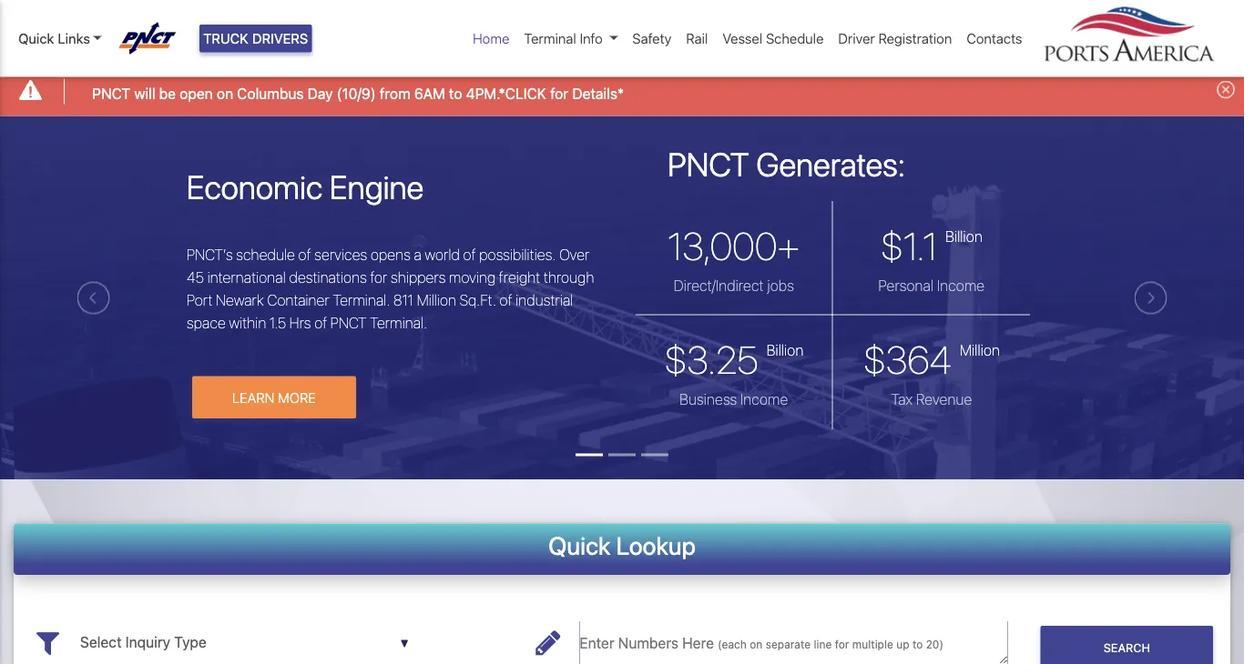Task type: describe. For each thing, give the bounding box(es) containing it.
newark
[[216, 292, 264, 309]]

multiple
[[852, 639, 893, 652]]

of right hrs
[[314, 315, 327, 332]]

engine
[[330, 168, 424, 206]]

freight
[[499, 269, 540, 286]]

driver registration
[[838, 30, 952, 46]]

moving
[[449, 269, 496, 286]]

close image
[[1217, 80, 1235, 99]]

for inside pnct's schedule of services opens a world of possibilities.                                 over 45 international destinations for shippers moving freight through port newark container terminal.                                 811 million sq.ft. of industrial space within 1.5 hrs of pnct terminal.
[[370, 269, 387, 286]]

generates:
[[756, 144, 905, 183]]

opens
[[371, 246, 411, 264]]

to for 4pm.*click
[[449, 85, 462, 102]]

45
[[187, 269, 204, 286]]

income for $3.25
[[741, 391, 788, 408]]

business income
[[680, 391, 788, 408]]

terminal info link
[[517, 21, 625, 56]]

$1.1
[[881, 223, 938, 268]]

million inside pnct's schedule of services opens a world of possibilities.                                 over 45 international destinations for shippers moving freight through port newark container terminal.                                 811 million sq.ft. of industrial space within 1.5 hrs of pnct terminal.
[[417, 292, 456, 309]]

search
[[1104, 641, 1150, 655]]

4pm.*click
[[466, 85, 546, 102]]

13,000+
[[668, 223, 800, 268]]

$1.1 billion
[[881, 223, 983, 268]]

will
[[134, 85, 155, 102]]

enter numbers here (each on separate line for multiple up to 20)
[[580, 635, 944, 653]]

services
[[314, 246, 367, 264]]

within
[[229, 315, 266, 332]]

1.5
[[270, 315, 286, 332]]

revenue
[[916, 391, 972, 408]]

for inside enter numbers here (each on separate line for multiple up to 20)
[[835, 639, 849, 652]]

pnct will be open on columbus day (10/9) from 6am to 4pm.*click for details* link
[[92, 83, 624, 104]]

of up destinations
[[298, 246, 311, 264]]

for inside alert
[[550, 85, 569, 102]]

▼
[[400, 638, 409, 651]]

schedule
[[766, 30, 824, 46]]

pnct for pnct will be open on columbus day (10/9) from 6am to 4pm.*click for details*
[[92, 85, 130, 102]]

home link
[[465, 21, 517, 56]]

safety
[[633, 30, 672, 46]]

port
[[187, 292, 213, 309]]

space
[[187, 315, 226, 332]]

terminal
[[524, 30, 576, 46]]

more
[[278, 390, 316, 406]]

0 vertical spatial terminal.
[[333, 292, 390, 309]]

learn more button
[[192, 377, 356, 419]]

contacts
[[967, 30, 1022, 46]]

of down freight
[[500, 292, 512, 309]]

safety link
[[625, 21, 679, 56]]

$3.25 billion
[[664, 337, 804, 382]]

through
[[544, 269, 594, 286]]

welcome to port newmark container terminal image
[[0, 116, 1244, 583]]

$3.25
[[664, 337, 759, 382]]

a
[[414, 246, 422, 264]]

billion for $3.25
[[767, 342, 804, 359]]

driver registration link
[[831, 21, 959, 56]]

day
[[308, 85, 333, 102]]

quick links
[[18, 30, 90, 46]]

economic
[[187, 168, 323, 206]]

$364
[[863, 337, 952, 382]]

numbers
[[618, 635, 679, 653]]

world
[[425, 246, 460, 264]]

contacts link
[[959, 21, 1030, 56]]

jobs
[[767, 277, 794, 294]]

be
[[159, 85, 176, 102]]

rail link
[[679, 21, 715, 56]]

search button
[[1041, 627, 1213, 665]]

shippers
[[391, 269, 446, 286]]

possibilities.
[[479, 246, 556, 264]]

811
[[394, 292, 413, 309]]

line
[[814, 639, 832, 652]]

quick for quick lookup
[[548, 532, 611, 561]]

pnct's
[[187, 246, 233, 264]]

quick links link
[[18, 28, 102, 49]]

terminal info
[[524, 30, 603, 46]]

schedule
[[236, 246, 295, 264]]

here
[[682, 635, 714, 653]]



Task type: vqa. For each thing, say whether or not it's contained in the screenshot.


Task type: locate. For each thing, give the bounding box(es) containing it.
0 horizontal spatial income
[[741, 391, 788, 408]]

on inside alert
[[217, 85, 233, 102]]

on for open
[[217, 85, 233, 102]]

million
[[417, 292, 456, 309], [960, 342, 1000, 359]]

2 horizontal spatial pnct
[[668, 144, 749, 183]]

20)
[[926, 639, 944, 652]]

pnct will be open on columbus day (10/9) from 6am to 4pm.*click for details* alert
[[0, 67, 1244, 116]]

for down opens
[[370, 269, 387, 286]]

quick left lookup
[[548, 532, 611, 561]]

up
[[896, 639, 910, 652]]

container
[[267, 292, 330, 309]]

details*
[[572, 85, 624, 102]]

on right open
[[217, 85, 233, 102]]

0 horizontal spatial quick
[[18, 30, 54, 46]]

2 vertical spatial pnct
[[330, 315, 367, 332]]

for right line
[[835, 639, 849, 652]]

0 horizontal spatial billion
[[767, 342, 804, 359]]

registration
[[879, 30, 952, 46]]

0 vertical spatial income
[[937, 277, 985, 294]]

on
[[217, 85, 233, 102], [750, 639, 763, 652]]

separate
[[766, 639, 811, 652]]

of up moving
[[463, 246, 476, 264]]

to inside enter numbers here (each on separate line for multiple up to 20)
[[913, 639, 923, 652]]

truck drivers
[[203, 30, 308, 46]]

destinations
[[289, 269, 367, 286]]

1 horizontal spatial for
[[550, 85, 569, 102]]

hrs
[[289, 315, 311, 332]]

1 vertical spatial terminal.
[[370, 315, 427, 332]]

1 vertical spatial for
[[370, 269, 387, 286]]

$364 million
[[863, 337, 1000, 382]]

pnct inside alert
[[92, 85, 130, 102]]

1 horizontal spatial income
[[937, 277, 985, 294]]

to inside alert
[[449, 85, 462, 102]]

home
[[473, 30, 510, 46]]

international
[[207, 269, 286, 286]]

1 vertical spatial quick
[[548, 532, 611, 561]]

1 horizontal spatial quick
[[548, 532, 611, 561]]

billion for $1.1
[[946, 228, 983, 245]]

learn more
[[232, 390, 316, 406]]

billion right $1.1
[[946, 228, 983, 245]]

billion inside $1.1 billion
[[946, 228, 983, 245]]

info
[[580, 30, 603, 46]]

1 horizontal spatial to
[[913, 639, 923, 652]]

0 vertical spatial million
[[417, 292, 456, 309]]

million up revenue
[[960, 342, 1000, 359]]

on right (each at the right of the page
[[750, 639, 763, 652]]

on for (each
[[750, 639, 763, 652]]

learn
[[232, 390, 274, 406]]

1 horizontal spatial pnct
[[330, 315, 367, 332]]

columbus
[[237, 85, 304, 102]]

quick left links
[[18, 30, 54, 46]]

driver
[[838, 30, 875, 46]]

links
[[58, 30, 90, 46]]

1 vertical spatial million
[[960, 342, 1000, 359]]

tax revenue
[[891, 391, 972, 408]]

pnct right hrs
[[330, 315, 367, 332]]

pnct
[[92, 85, 130, 102], [668, 144, 749, 183], [330, 315, 367, 332]]

income down $1.1 billion
[[937, 277, 985, 294]]

0 horizontal spatial on
[[217, 85, 233, 102]]

pnct inside pnct's schedule of services opens a world of possibilities.                                 over 45 international destinations for shippers moving freight through port newark container terminal.                                 811 million sq.ft. of industrial space within 1.5 hrs of pnct terminal.
[[330, 315, 367, 332]]

terminal. down 811
[[370, 315, 427, 332]]

1 vertical spatial billion
[[767, 342, 804, 359]]

to right 6am
[[449, 85, 462, 102]]

pnct left will on the top of the page
[[92, 85, 130, 102]]

terminal.
[[333, 292, 390, 309], [370, 315, 427, 332]]

for left details*
[[550, 85, 569, 102]]

open
[[180, 85, 213, 102]]

1 horizontal spatial million
[[960, 342, 1000, 359]]

1 vertical spatial to
[[913, 639, 923, 652]]

pnct will be open on columbus day (10/9) from 6am to 4pm.*click for details*
[[92, 85, 624, 102]]

pnct generates:
[[668, 144, 905, 183]]

to for 20)
[[913, 639, 923, 652]]

business
[[680, 391, 737, 408]]

13,000+ direct/indirect jobs
[[668, 223, 800, 294]]

0 vertical spatial pnct
[[92, 85, 130, 102]]

0 horizontal spatial pnct
[[92, 85, 130, 102]]

drivers
[[252, 30, 308, 46]]

0 horizontal spatial to
[[449, 85, 462, 102]]

0 vertical spatial billion
[[946, 228, 983, 245]]

direct/indirect
[[674, 277, 764, 294]]

terminal. down destinations
[[333, 292, 390, 309]]

tax
[[891, 391, 913, 408]]

over
[[559, 246, 590, 264]]

personal income
[[879, 277, 985, 294]]

vessel schedule
[[723, 30, 824, 46]]

truck
[[203, 30, 249, 46]]

billion inside $3.25 billion
[[767, 342, 804, 359]]

income down $3.25 billion
[[741, 391, 788, 408]]

quick for quick links
[[18, 30, 54, 46]]

0 horizontal spatial for
[[370, 269, 387, 286]]

1 vertical spatial income
[[741, 391, 788, 408]]

income for $1.1
[[937, 277, 985, 294]]

quick
[[18, 30, 54, 46], [548, 532, 611, 561]]

pnct up 13,000+
[[668, 144, 749, 183]]

6am
[[414, 85, 445, 102]]

0 vertical spatial to
[[449, 85, 462, 102]]

for
[[550, 85, 569, 102], [370, 269, 387, 286], [835, 639, 849, 652]]

0 vertical spatial quick
[[18, 30, 54, 46]]

0 horizontal spatial million
[[417, 292, 456, 309]]

lookup
[[616, 532, 696, 561]]

million down shippers
[[417, 292, 456, 309]]

pnct's schedule of services opens a world of possibilities.                                 over 45 international destinations for shippers moving freight through port newark container terminal.                                 811 million sq.ft. of industrial space within 1.5 hrs of pnct terminal.
[[187, 246, 594, 332]]

vessel
[[723, 30, 763, 46]]

from
[[380, 85, 410, 102]]

to
[[449, 85, 462, 102], [913, 639, 923, 652]]

pnct for pnct generates:
[[668, 144, 749, 183]]

2 vertical spatial for
[[835, 639, 849, 652]]

0 vertical spatial for
[[550, 85, 569, 102]]

sq.ft.
[[460, 292, 496, 309]]

None text field
[[80, 621, 409, 665], [580, 621, 1008, 665], [80, 621, 409, 665], [580, 621, 1008, 665]]

(each
[[718, 639, 747, 652]]

1 vertical spatial pnct
[[668, 144, 749, 183]]

vessel schedule link
[[715, 21, 831, 56]]

economic engine
[[187, 168, 424, 206]]

million inside the $364 million
[[960, 342, 1000, 359]]

1 horizontal spatial on
[[750, 639, 763, 652]]

1 horizontal spatial billion
[[946, 228, 983, 245]]

rail
[[686, 30, 708, 46]]

industrial
[[516, 292, 573, 309]]

truck drivers link
[[200, 25, 312, 52]]

to right up
[[913, 639, 923, 652]]

(10/9)
[[337, 85, 376, 102]]

billion down jobs
[[767, 342, 804, 359]]

0 vertical spatial on
[[217, 85, 233, 102]]

on inside enter numbers here (each on separate line for multiple up to 20)
[[750, 639, 763, 652]]

1 vertical spatial on
[[750, 639, 763, 652]]

2 horizontal spatial for
[[835, 639, 849, 652]]

enter
[[580, 635, 614, 653]]

billion
[[946, 228, 983, 245], [767, 342, 804, 359]]

personal
[[879, 277, 934, 294]]



